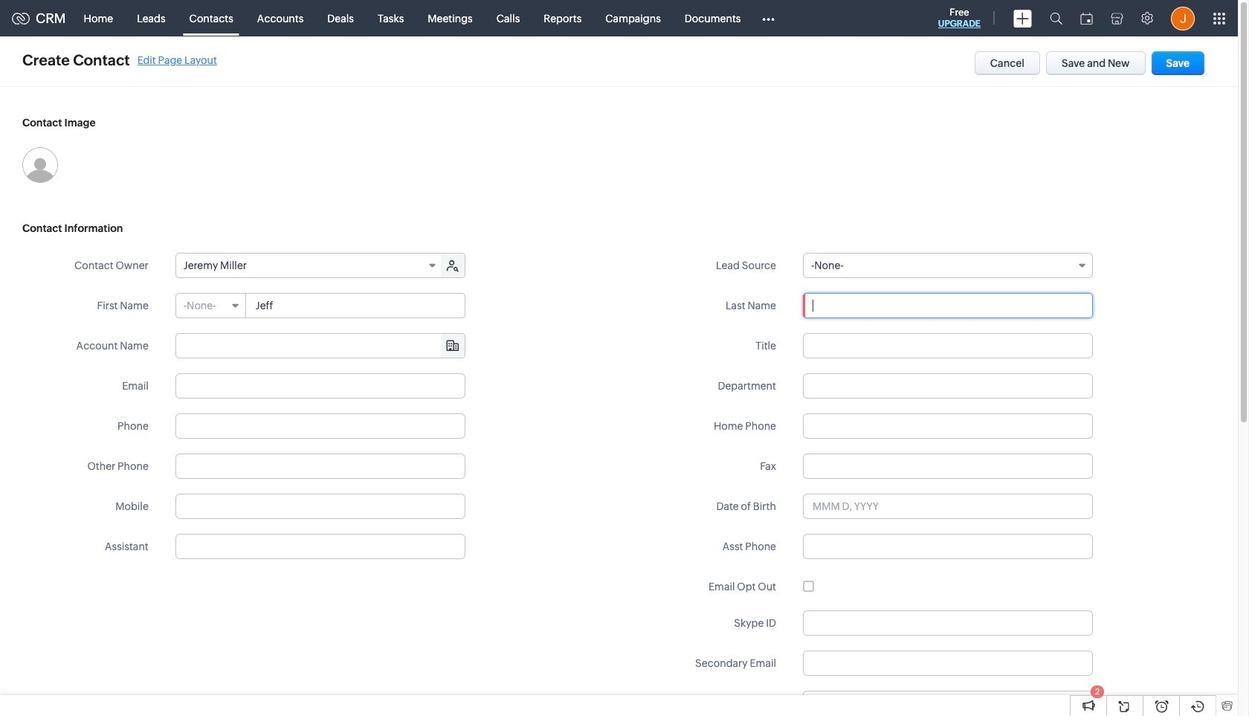 Task type: locate. For each thing, give the bounding box(es) containing it.
create menu image
[[1014, 9, 1032, 27]]

image image
[[22, 147, 58, 183]]

None field
[[803, 253, 1093, 278], [176, 254, 442, 277], [176, 294, 246, 318], [803, 253, 1093, 278], [176, 254, 442, 277], [176, 294, 246, 318]]

logo image
[[12, 12, 30, 24]]

MMM D, YYYY text field
[[803, 494, 1093, 519]]

calendar image
[[1081, 12, 1093, 24]]

profile element
[[1162, 0, 1204, 36]]

profile image
[[1171, 6, 1195, 30]]

None text field
[[803, 293, 1093, 318], [247, 294, 465, 318], [803, 373, 1093, 399], [803, 454, 1093, 479], [175, 534, 465, 559], [803, 611, 1093, 636], [803, 293, 1093, 318], [247, 294, 465, 318], [803, 373, 1093, 399], [803, 454, 1093, 479], [175, 534, 465, 559], [803, 611, 1093, 636]]

None text field
[[803, 333, 1093, 358], [175, 373, 465, 399], [175, 414, 465, 439], [803, 414, 1093, 439], [175, 454, 465, 479], [175, 494, 465, 519], [803, 534, 1093, 559], [803, 651, 1093, 676], [823, 692, 1093, 715], [803, 333, 1093, 358], [175, 373, 465, 399], [175, 414, 465, 439], [803, 414, 1093, 439], [175, 454, 465, 479], [175, 494, 465, 519], [803, 534, 1093, 559], [803, 651, 1093, 676], [823, 692, 1093, 715]]

create menu element
[[1005, 0, 1041, 36]]



Task type: vqa. For each thing, say whether or not it's contained in the screenshot.
Page
no



Task type: describe. For each thing, give the bounding box(es) containing it.
search image
[[1050, 12, 1063, 25]]

Other Modules field
[[753, 6, 785, 30]]

search element
[[1041, 0, 1072, 36]]



